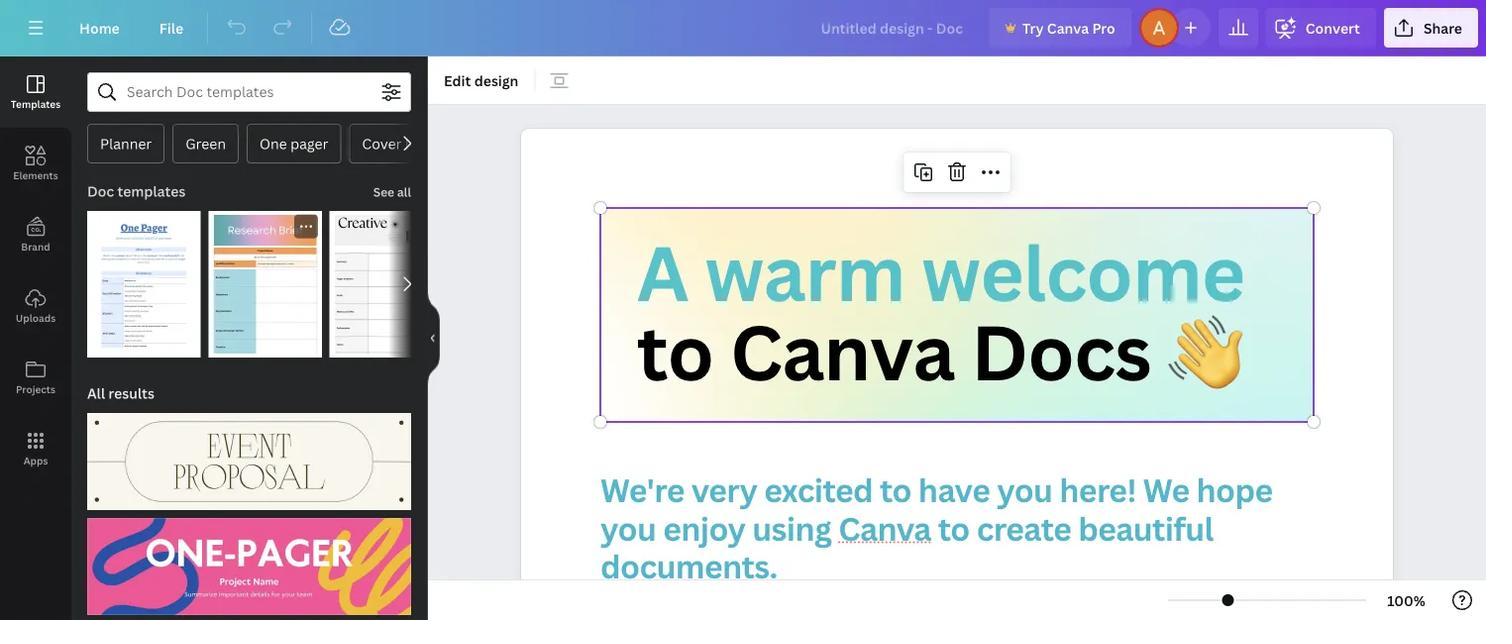 Task type: describe. For each thing, give the bounding box(es) containing it.
one pager
[[260, 134, 328, 153]]

share
[[1424, 18, 1463, 37]]

1 horizontal spatial you
[[997, 469, 1053, 512]]

see
[[373, 184, 395, 200]]

all results
[[87, 384, 155, 403]]

projects button
[[0, 342, 71, 413]]

research brief doc in orange teal pink soft pastels style group
[[208, 211, 322, 358]]

edit
[[444, 71, 471, 90]]

projects
[[16, 383, 56, 396]]

see all
[[373, 184, 411, 200]]

pro
[[1093, 18, 1116, 37]]

0 horizontal spatial you
[[601, 507, 656, 550]]

green button
[[173, 124, 239, 164]]

hide image
[[427, 291, 440, 386]]

to canva docs 👋
[[637, 300, 1243, 403]]

project overview/one-pager professional docs banner in pink dark blue yellow playful abstract style group
[[87, 507, 411, 616]]

apps button
[[0, 413, 71, 485]]

results
[[108, 384, 155, 403]]

planner
[[100, 134, 152, 153]]

very
[[692, 469, 758, 512]]

event/business proposal professional docs banner in beige dark brown warm classic style image
[[87, 413, 411, 511]]

doc templates button
[[85, 171, 188, 211]]

a
[[637, 221, 689, 324]]

all
[[87, 384, 105, 403]]

documents.
[[601, 545, 778, 588]]

file button
[[143, 8, 199, 48]]

excited
[[764, 469, 873, 512]]

uploads
[[16, 311, 56, 325]]

beautiful
[[1079, 507, 1214, 550]]

apps
[[23, 454, 48, 467]]

👋
[[1168, 300, 1243, 403]]

create
[[977, 507, 1072, 550]]

2 horizontal spatial to
[[938, 507, 970, 550]]

try canva pro button
[[989, 8, 1132, 48]]

canva for docs
[[730, 300, 955, 403]]

enjoy
[[663, 507, 746, 550]]

side panel tab list
[[0, 56, 71, 485]]

we
[[1143, 469, 1190, 512]]

canva inside we're very excited to have you here! we hope you enjoy using canva to create beautiful documents.
[[839, 507, 932, 550]]



Task type: locate. For each thing, give the bounding box(es) containing it.
canva inside 'try canva pro' button
[[1047, 18, 1089, 37]]

file
[[159, 18, 184, 37]]

you left enjoy
[[601, 507, 656, 550]]

research brief doc in orange teal pink soft pastels style image
[[208, 211, 322, 358]]

0 horizontal spatial to
[[637, 300, 714, 403]]

100% button
[[1375, 585, 1439, 616]]

we're very excited to have you here! we hope you enjoy using canva to create beautiful documents.
[[601, 469, 1280, 588]]

brand
[[21, 240, 50, 253]]

to
[[637, 300, 714, 403], [880, 469, 912, 512], [938, 507, 970, 550]]

one pager doc in black and white blue light blue classic professional style image
[[87, 211, 201, 358]]

cover letter
[[362, 134, 442, 153]]

edit design button
[[436, 64, 527, 96]]

all
[[397, 184, 411, 200]]

templates
[[11, 97, 61, 111]]

event/business proposal professional docs banner in beige dark brown warm classic style group
[[87, 401, 411, 511]]

edit design
[[444, 71, 519, 90]]

brand button
[[0, 199, 71, 271]]

convert
[[1306, 18, 1361, 37]]

canva for pro
[[1047, 18, 1089, 37]]

0 vertical spatial canva
[[1047, 18, 1089, 37]]

share button
[[1384, 8, 1479, 48]]

have
[[919, 469, 990, 512]]

warm
[[705, 221, 905, 324]]

docs
[[972, 300, 1151, 403]]

cover letter button
[[349, 124, 455, 164]]

1 horizontal spatial to
[[880, 469, 912, 512]]

100%
[[1388, 591, 1426, 610]]

welcome
[[922, 221, 1245, 324]]

doc templates
[[87, 182, 186, 201]]

using
[[752, 507, 832, 550]]

you right have
[[997, 469, 1053, 512]]

main menu bar
[[0, 0, 1487, 56]]

templates button
[[0, 56, 71, 128]]

one pager button
[[247, 124, 341, 164]]

canva
[[1047, 18, 1089, 37], [730, 300, 955, 403], [839, 507, 932, 550]]

elements button
[[0, 128, 71, 199]]

convert button
[[1266, 8, 1377, 48]]

hope
[[1197, 469, 1273, 512]]

Design title text field
[[805, 8, 981, 48]]

design
[[474, 71, 519, 90]]

none text field containing a warm welcome
[[521, 129, 1394, 620]]

green
[[186, 134, 226, 153]]

you
[[997, 469, 1053, 512], [601, 507, 656, 550]]

pager
[[291, 134, 328, 153]]

one pager doc in black and white blue light blue classic professional style group
[[87, 199, 201, 358]]

templates
[[117, 182, 186, 201]]

home link
[[63, 8, 136, 48]]

letter
[[405, 134, 442, 153]]

creative brief doc in black and white grey editorial style image
[[330, 211, 443, 358]]

uploads button
[[0, 271, 71, 342]]

we're
[[601, 469, 685, 512]]

None text field
[[521, 129, 1394, 620]]

cover
[[362, 134, 402, 153]]

project overview/one-pager professional docs banner in pink dark blue yellow playful abstract style image
[[87, 518, 411, 616]]

planner button
[[87, 124, 165, 164]]

here!
[[1060, 469, 1137, 512]]

elements
[[13, 168, 58, 182]]

2 vertical spatial canva
[[839, 507, 932, 550]]

Search Doc templates search field
[[127, 73, 372, 111]]

try
[[1023, 18, 1044, 37]]

try canva pro
[[1023, 18, 1116, 37]]

one
[[260, 134, 287, 153]]

doc
[[87, 182, 114, 201]]

1 vertical spatial canva
[[730, 300, 955, 403]]

creative brief doc in black and white grey editorial style group
[[330, 211, 443, 358]]

a warm welcome
[[637, 221, 1245, 324]]

home
[[79, 18, 120, 37]]

see all button
[[371, 171, 413, 211]]



Task type: vqa. For each thing, say whether or not it's contained in the screenshot.
Planner
yes



